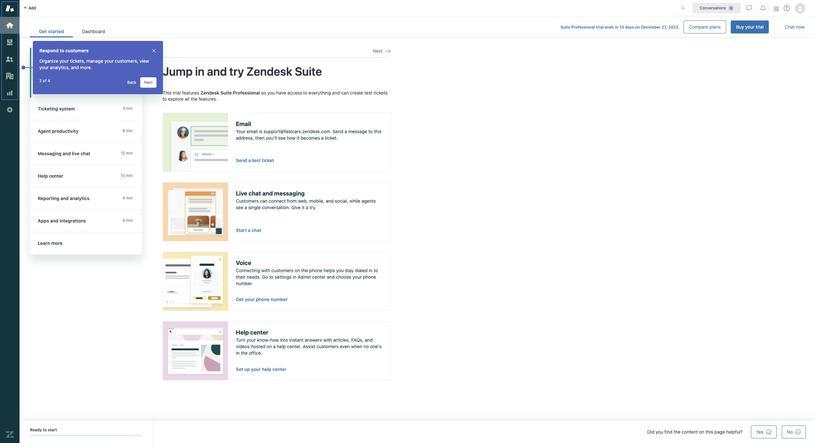 Task type: describe. For each thing, give the bounding box(es) containing it.
your down number.
[[245, 297, 255, 303]]

trial for your
[[756, 24, 764, 30]]

in right dialed on the left of the page
[[369, 268, 373, 274]]

trial for professional
[[596, 25, 604, 30]]

customers image
[[6, 55, 14, 63]]

get your phone number link
[[236, 297, 288, 303]]

content
[[682, 430, 698, 435]]

to left the start
[[43, 428, 47, 433]]

you for did
[[656, 430, 663, 435]]

0 horizontal spatial phone
[[256, 297, 270, 303]]

analytics,
[[50, 65, 70, 70]]

in inside content-title region
[[195, 65, 205, 79]]

next button inside respond to customers dialog
[[140, 77, 157, 88]]

to right dialed on the left of the page
[[374, 268, 378, 274]]

example of a help center article. image
[[163, 322, 228, 381]]

answers
[[305, 338, 322, 343]]

test inside so you have access to everything and can create test tickets to explore all the features.
[[364, 90, 373, 96]]

conversations button
[[693, 3, 741, 13]]

email
[[247, 129, 258, 134]]

chat now
[[785, 24, 805, 30]]

min
[[126, 56, 133, 61]]

2 for 2 min
[[123, 56, 125, 61]]

buy
[[736, 24, 744, 30]]

email
[[236, 121, 251, 127]]

conversations
[[700, 5, 726, 10]]

account
[[49, 56, 67, 61]]

to inside email your email is support@fastcars.zendesk.com. send a message to this address, then you'll see how it becomes a ticket.
[[368, 129, 373, 134]]

yes button
[[751, 426, 777, 439]]

center.
[[287, 344, 302, 350]]

this
[[163, 90, 172, 96]]

zendesk inside region
[[200, 90, 219, 96]]

instant
[[289, 338, 304, 343]]

1 heading from the top
[[30, 98, 142, 120]]

in inside the help center turn your know-how into instant answers with articles, faqs, and videos hosted on a help center. assist customers even when no one's in the office.
[[236, 351, 240, 356]]

create
[[350, 90, 363, 96]]

views image
[[6, 38, 14, 47]]

respond to customers
[[39, 48, 89, 53]]

to right go
[[269, 275, 273, 280]]

progress-bar progress bar
[[30, 436, 142, 437]]

with inside voice connecting with customers on the phone helps you stay dialed in to their needs. go to settings in admin center and choose your phone number.
[[261, 268, 270, 274]]

you'll
[[266, 135, 277, 141]]

settings
[[275, 275, 292, 280]]

no
[[787, 430, 793, 435]]

chat inside live chat and messaging customers can connect from web, mobile, and social, while agents see a single conversation. give it a try.
[[249, 190, 261, 197]]

5 heading from the top
[[30, 188, 142, 210]]

one's
[[370, 344, 382, 350]]

find
[[664, 430, 673, 435]]

messaging
[[274, 190, 305, 197]]

support@fastcars.zendesk.com.
[[264, 129, 331, 134]]

know-
[[257, 338, 270, 343]]

voice connecting with customers on the phone helps you stay dialed in to their needs. go to settings in admin center and choose your phone number.
[[236, 260, 378, 287]]

center inside the help center turn your know-how into instant answers with articles, faqs, and videos hosted on a help center. assist customers even when no one's in the office.
[[250, 330, 268, 336]]

in inside section
[[615, 25, 619, 30]]

your right the up
[[251, 367, 261, 372]]

customers,
[[115, 58, 138, 64]]

to down this
[[163, 96, 167, 102]]

customer
[[46, 71, 67, 76]]

reporting image
[[6, 89, 14, 97]]

dashboard tab
[[73, 25, 114, 37]]

a inside "button"
[[248, 228, 250, 233]]

and left social,
[[326, 199, 334, 204]]

center inside button
[[272, 367, 286, 372]]

you for so
[[267, 90, 275, 96]]

even
[[340, 344, 350, 350]]

email your email is support@fastcars.zendesk.com. send a message to this address, then you'll see how it becomes a ticket.
[[236, 121, 382, 141]]

your down "organize"
[[39, 65, 49, 70]]

get started
[[39, 29, 64, 34]]

send a test ticket
[[236, 158, 274, 163]]

turn
[[236, 338, 245, 343]]

a left message
[[345, 129, 347, 134]]

start
[[236, 228, 247, 233]]

example of email conversation inside of the ticketing system and the customer is asking the agent about reimbursement policy. image
[[163, 113, 228, 172]]

customers
[[236, 199, 259, 204]]

2 horizontal spatial suite
[[560, 25, 570, 30]]

from
[[287, 199, 297, 204]]

respond
[[39, 48, 59, 53]]

so
[[261, 90, 266, 96]]

set
[[236, 367, 243, 372]]

example of conversation inside of messaging and the customer is asking the agent about changing the size of the retail order. image
[[163, 183, 228, 241]]

voice
[[236, 260, 251, 267]]

admin
[[298, 275, 311, 280]]

a left ticket.
[[321, 135, 324, 141]]

organizations image
[[6, 72, 14, 80]]

no button
[[782, 426, 806, 439]]

get help image
[[784, 5, 790, 11]]

try.
[[310, 205, 316, 211]]

and inside so you have access to everything and can create test tickets to explore all the features.
[[332, 90, 340, 96]]

live
[[236, 190, 247, 197]]

jump in and try zendesk suite
[[163, 65, 322, 79]]

to inside dialog
[[60, 48, 64, 53]]

connecting
[[236, 268, 260, 274]]

27,
[[662, 25, 667, 30]]

ticket
[[262, 158, 274, 163]]

get your phone number
[[236, 297, 288, 303]]

admin image
[[6, 106, 14, 114]]

tickets,
[[70, 58, 85, 64]]

this inside footer
[[706, 430, 713, 435]]

a left ticket
[[248, 158, 251, 163]]

choose
[[336, 275, 351, 280]]

up
[[244, 367, 250, 372]]

mobile,
[[309, 199, 325, 204]]

footer containing did you find the content on this page helpful?
[[20, 422, 815, 444]]

helpful?
[[726, 430, 743, 435]]

your inside heading
[[38, 56, 48, 61]]

when
[[351, 344, 362, 350]]

did you find the content on this page helpful?
[[647, 430, 743, 435]]

their
[[236, 275, 245, 280]]

ready to start
[[30, 428, 57, 433]]

1 horizontal spatial professional
[[571, 25, 595, 30]]

into
[[280, 338, 288, 343]]

chat
[[785, 24, 795, 30]]

4 heading from the top
[[30, 165, 142, 188]]

explore
[[168, 96, 184, 102]]

see inside live chat and messaging customers can connect from web, mobile, and social, while agents see a single conversation. give it a try.
[[236, 205, 243, 211]]

you inside voice connecting with customers on the phone helps you stay dialed in to their needs. go to settings in admin center and choose your phone number.
[[336, 268, 344, 274]]

conversation.
[[262, 205, 290, 211]]

respond to customers dialog
[[33, 41, 163, 94]]

social,
[[335, 199, 348, 204]]

it inside live chat and messaging customers can connect from web, mobile, and social, while agents see a single conversation. give it a try.
[[302, 205, 305, 211]]

and inside organize your tickets, manage your customers, view your analytics, and more.
[[71, 65, 79, 70]]

close image
[[151, 48, 157, 53]]

help
[[236, 330, 249, 336]]

content-title region
[[163, 64, 390, 79]]

zendesk support image
[[6, 4, 14, 13]]

next for next button in respond to customers dialog
[[144, 80, 153, 85]]

and inside the help center turn your know-how into instant answers with articles, faqs, and videos hosted on a help center. assist customers even when no one's in the office.
[[365, 338, 373, 343]]

then
[[255, 135, 265, 141]]

6 heading from the top
[[30, 210, 142, 233]]

your account heading
[[30, 48, 142, 66]]

2023
[[668, 25, 678, 30]]

have
[[276, 90, 286, 96]]

ticket.
[[325, 135, 338, 141]]

the inside so you have access to everything and can create test tickets to explore all the features.
[[191, 96, 198, 102]]

message
[[348, 129, 367, 134]]

did
[[647, 430, 654, 435]]

articles,
[[333, 338, 350, 343]]

jump
[[163, 65, 193, 79]]

2 for 2 of 4 back
[[39, 78, 42, 83]]

zendesk image
[[6, 431, 14, 440]]

of
[[43, 78, 47, 83]]



Task type: locate. For each thing, give the bounding box(es) containing it.
the inside the help center turn your know-how into instant answers with articles, faqs, and videos hosted on a help center. assist customers even when no one's in the office.
[[241, 351, 248, 356]]

in down videos
[[236, 351, 240, 356]]

2 horizontal spatial trial
[[756, 24, 764, 30]]

help inside button
[[262, 367, 271, 372]]

your right the manage
[[104, 58, 114, 64]]

this inside email your email is support@fastcars.zendesk.com. send a message to this address, then you'll see how it becomes a ticket.
[[374, 129, 382, 134]]

all
[[185, 96, 190, 102]]

0 horizontal spatial trial
[[173, 90, 181, 96]]

your
[[745, 24, 755, 30], [59, 58, 69, 64], [104, 58, 114, 64], [39, 65, 49, 70], [352, 275, 362, 280], [245, 297, 255, 303], [247, 338, 256, 343], [251, 367, 261, 372]]

address,
[[236, 135, 254, 141]]

2 of 4 back
[[39, 78, 136, 85]]

2 vertical spatial you
[[656, 430, 663, 435]]

0 vertical spatial get
[[39, 29, 47, 34]]

1 horizontal spatial it
[[302, 205, 305, 211]]

center
[[312, 275, 326, 280], [250, 330, 268, 336], [272, 367, 286, 372]]

give
[[291, 205, 301, 211]]

tickets
[[374, 90, 388, 96]]

0 vertical spatial can
[[341, 90, 349, 96]]

0 vertical spatial send
[[333, 129, 343, 134]]

the
[[191, 96, 198, 102], [301, 268, 308, 274], [241, 351, 248, 356], [674, 430, 681, 435]]

1 vertical spatial customers
[[271, 268, 293, 274]]

the down videos
[[241, 351, 248, 356]]

set up your help center
[[236, 367, 286, 372]]

start
[[48, 428, 57, 433]]

1 vertical spatial professional
[[233, 90, 260, 96]]

1 vertical spatial next button
[[140, 77, 157, 88]]

ready
[[30, 428, 42, 433]]

0 horizontal spatial this
[[374, 129, 382, 134]]

help center turn your know-how into instant answers with articles, faqs, and videos hosted on a help center. assist customers even when no one's in the office.
[[236, 330, 382, 356]]

7 heading from the top
[[30, 233, 142, 255]]

trial up explore
[[173, 90, 181, 96]]

trial left ends on the right of the page
[[596, 25, 604, 30]]

is
[[259, 129, 262, 134]]

2 left the min
[[123, 56, 125, 61]]

your up "address,"
[[236, 129, 245, 134]]

next inside respond to customers dialog
[[144, 80, 153, 85]]

1 horizontal spatial suite
[[295, 65, 322, 79]]

test left ticket
[[252, 158, 261, 163]]

1 horizontal spatial next
[[373, 48, 383, 54]]

everything
[[309, 90, 331, 96]]

1 horizontal spatial test
[[364, 90, 373, 96]]

1 horizontal spatial how
[[287, 135, 296, 141]]

13
[[620, 25, 624, 30]]

get inside region
[[236, 297, 244, 303]]

1 vertical spatial with
[[323, 338, 332, 343]]

0 horizontal spatial can
[[260, 199, 268, 204]]

suite inside content-title region
[[295, 65, 322, 79]]

buy your trial button
[[731, 20, 769, 34]]

phone left number
[[256, 297, 270, 303]]

and left 'try'
[[207, 65, 227, 79]]

test right create
[[364, 90, 373, 96]]

on inside the help center turn your know-how into instant answers with articles, faqs, and videos hosted on a help center. assist customers even when no one's in the office.
[[267, 344, 272, 350]]

see right you'll on the top left of the page
[[278, 135, 286, 141]]

1 vertical spatial 2
[[39, 78, 42, 83]]

0 vertical spatial test
[[364, 90, 373, 96]]

0 horizontal spatial customers
[[65, 48, 89, 53]]

try
[[229, 65, 244, 79]]

on right content
[[699, 430, 704, 435]]

1 horizontal spatial customers
[[271, 268, 293, 274]]

2 heading from the top
[[30, 120, 142, 143]]

how
[[287, 135, 296, 141], [270, 338, 279, 343]]

region
[[163, 90, 391, 391]]

2 left 'of'
[[39, 78, 42, 83]]

with up go
[[261, 268, 270, 274]]

2 vertical spatial customers
[[317, 344, 339, 350]]

back
[[127, 80, 136, 85]]

needs.
[[247, 275, 261, 280]]

dialed
[[355, 268, 368, 274]]

chat
[[249, 190, 261, 197], [252, 228, 261, 233]]

example of how the agent accepts an incoming phone call as well as how to log the details of the call. image
[[163, 252, 228, 311]]

December 27, 2023 text field
[[641, 25, 678, 30]]

to up account
[[60, 48, 64, 53]]

1 vertical spatial you
[[336, 268, 344, 274]]

get inside tab list
[[39, 29, 47, 34]]

1 vertical spatial center
[[250, 330, 268, 336]]

1 vertical spatial help
[[262, 367, 271, 372]]

on inside voice connecting with customers on the phone helps you stay dialed in to their needs. go to settings in admin center and choose your phone number.
[[295, 268, 300, 274]]

and down helps at the bottom left of the page
[[327, 275, 335, 280]]

zendesk inside content-title region
[[246, 65, 292, 79]]

customers inside voice connecting with customers on the phone helps you stay dialed in to their needs. go to settings in admin center and choose your phone number.
[[271, 268, 293, 274]]

0 horizontal spatial test
[[252, 158, 261, 163]]

chat up customers
[[249, 190, 261, 197]]

view
[[140, 58, 149, 64]]

1 vertical spatial your
[[236, 129, 245, 134]]

2 vertical spatial suite
[[220, 90, 232, 96]]

get for get started
[[39, 29, 47, 34]]

your down 'respond'
[[38, 56, 48, 61]]

and up connect
[[262, 190, 273, 197]]

suite
[[560, 25, 570, 30], [295, 65, 322, 79], [220, 90, 232, 96]]

region containing email
[[163, 90, 391, 391]]

1 horizontal spatial 2
[[123, 56, 125, 61]]

hosted
[[251, 344, 265, 350]]

0 vertical spatial center
[[312, 275, 326, 280]]

videos
[[236, 344, 250, 350]]

next
[[373, 48, 383, 54], [144, 80, 153, 85]]

access
[[287, 90, 302, 96]]

tab list
[[30, 25, 114, 37]]

1 vertical spatial see
[[236, 205, 243, 211]]

trial inside button
[[756, 24, 764, 30]]

2 horizontal spatial customers
[[317, 344, 339, 350]]

1 horizontal spatial phone
[[309, 268, 322, 274]]

1 vertical spatial how
[[270, 338, 279, 343]]

how left 'into'
[[270, 338, 279, 343]]

1 vertical spatial it
[[302, 205, 305, 211]]

zendesk up so
[[246, 65, 292, 79]]

4
[[48, 78, 50, 83]]

2 horizontal spatial phone
[[363, 275, 376, 280]]

see inside email your email is support@fastcars.zendesk.com. send a message to this address, then you'll see how it becomes a ticket.
[[278, 135, 286, 141]]

2 min
[[123, 56, 133, 61]]

your up analytics,
[[59, 58, 69, 64]]

1 vertical spatial this
[[706, 430, 713, 435]]

center down helps at the bottom left of the page
[[312, 275, 326, 280]]

channels
[[87, 71, 106, 76]]

it down web,
[[302, 205, 305, 211]]

features.
[[199, 96, 217, 102]]

2 inside "2 of 4 back"
[[39, 78, 42, 83]]

to
[[60, 48, 64, 53], [303, 90, 307, 96], [163, 96, 167, 102], [368, 129, 373, 134], [374, 268, 378, 274], [269, 275, 273, 280], [43, 428, 47, 433]]

office.
[[249, 351, 262, 356]]

so you have access to everything and can create test tickets to explore all the features.
[[163, 90, 388, 102]]

with left articles,
[[323, 338, 332, 343]]

you right so
[[267, 90, 275, 96]]

in left 13
[[615, 25, 619, 30]]

send a test ticket link
[[236, 158, 274, 163]]

0 horizontal spatial suite
[[220, 90, 232, 96]]

0 horizontal spatial get
[[39, 29, 47, 34]]

1 horizontal spatial next button
[[373, 48, 390, 54]]

your inside voice connecting with customers on the phone helps you stay dialed in to their needs. go to settings in admin center and choose your phone number.
[[352, 275, 362, 280]]

1 horizontal spatial send
[[333, 129, 343, 134]]

a inside the help center turn your know-how into instant answers with articles, faqs, and videos hosted on a help center. assist customers even when no one's in the office.
[[273, 344, 276, 350]]

more.
[[80, 65, 92, 70]]

and up customer support channels
[[71, 65, 79, 70]]

1 horizontal spatial zendesk
[[246, 65, 292, 79]]

help
[[277, 344, 286, 350], [262, 367, 271, 372]]

web,
[[298, 199, 308, 204]]

2 vertical spatial phone
[[256, 297, 270, 303]]

and inside content-title region
[[207, 65, 227, 79]]

1 horizontal spatial can
[[341, 90, 349, 96]]

0 horizontal spatial how
[[270, 338, 279, 343]]

phone up admin
[[309, 268, 322, 274]]

on down know-
[[267, 344, 272, 350]]

professional left ends on the right of the page
[[571, 25, 595, 30]]

1 vertical spatial can
[[260, 199, 268, 204]]

your up hosted
[[247, 338, 256, 343]]

0 vertical spatial it
[[297, 135, 299, 141]]

customer support channels
[[46, 71, 106, 76]]

your right buy
[[745, 24, 755, 30]]

the up admin
[[301, 268, 308, 274]]

you inside so you have access to everything and can create test tickets to explore all the features.
[[267, 90, 275, 96]]

1 horizontal spatial with
[[323, 338, 332, 343]]

0 vertical spatial 2
[[123, 56, 125, 61]]

back button
[[123, 77, 140, 88]]

1 horizontal spatial trial
[[596, 25, 604, 30]]

your inside the help center turn your know-how into instant answers with articles, faqs, and videos hosted on a help center. assist customers even when no one's in the office.
[[247, 338, 256, 343]]

zendesk products image
[[774, 6, 779, 11]]

0 vertical spatial how
[[287, 135, 296, 141]]

on up admin
[[295, 268, 300, 274]]

no
[[364, 344, 369, 350]]

zendesk
[[246, 65, 292, 79], [200, 90, 219, 96]]

zendesk up features.
[[200, 90, 219, 96]]

0 horizontal spatial professional
[[233, 90, 260, 96]]

1 vertical spatial get
[[236, 297, 244, 303]]

1 horizontal spatial center
[[272, 367, 286, 372]]

center down 'into'
[[272, 367, 286, 372]]

get down number.
[[236, 297, 244, 303]]

compare plans button
[[684, 20, 726, 34]]

2 horizontal spatial center
[[312, 275, 326, 280]]

0 horizontal spatial you
[[267, 90, 275, 96]]

a right start
[[248, 228, 250, 233]]

compare plans
[[689, 24, 721, 30]]

next for topmost next button
[[373, 48, 383, 54]]

your account
[[38, 56, 67, 61]]

0 horizontal spatial your
[[38, 56, 48, 61]]

2 horizontal spatial you
[[656, 430, 663, 435]]

send inside email your email is support@fastcars.zendesk.com. send a message to this address, then you'll see how it becomes a ticket.
[[333, 129, 343, 134]]

3 heading from the top
[[30, 143, 142, 165]]

2 inside your account heading
[[123, 56, 125, 61]]

trial right buy
[[756, 24, 764, 30]]

the inside voice connecting with customers on the phone helps you stay dialed in to their needs. go to settings in admin center and choose your phone number.
[[301, 268, 308, 274]]

1 vertical spatial test
[[252, 158, 261, 163]]

live chat and messaging customers can connect from web, mobile, and social, while agents see a single conversation. give it a try.
[[236, 190, 376, 211]]

can inside so you have access to everything and can create test tickets to explore all the features.
[[341, 90, 349, 96]]

0 vertical spatial see
[[278, 135, 286, 141]]

0 horizontal spatial with
[[261, 268, 270, 274]]

0 horizontal spatial 2
[[39, 78, 42, 83]]

this left page
[[706, 430, 713, 435]]

chat now button
[[780, 20, 810, 34]]

plans
[[710, 24, 721, 30]]

your down dialed on the left of the page
[[352, 275, 362, 280]]

center up know-
[[250, 330, 268, 336]]

manage
[[86, 58, 103, 64]]

a right hosted
[[273, 344, 276, 350]]

0 vertical spatial suite
[[560, 25, 570, 30]]

0 horizontal spatial next button
[[140, 77, 157, 88]]

phone down dialed on the left of the page
[[363, 275, 376, 280]]

center inside voice connecting with customers on the phone helps you stay dialed in to their needs. go to settings in admin center and choose your phone number.
[[312, 275, 326, 280]]

compare
[[689, 24, 708, 30]]

can left create
[[341, 90, 349, 96]]

how inside the help center turn your know-how into instant answers with articles, faqs, and videos hosted on a help center. assist customers even when no one's in the office.
[[270, 338, 279, 343]]

tab list containing get started
[[30, 25, 114, 37]]

your inside email your email is support@fastcars.zendesk.com. send a message to this address, then you'll see how it becomes a ticket.
[[236, 129, 245, 134]]

helps
[[324, 268, 335, 274]]

get left "started"
[[39, 29, 47, 34]]

1 horizontal spatial see
[[278, 135, 286, 141]]

professional left so
[[233, 90, 260, 96]]

customers down articles,
[[317, 344, 339, 350]]

1 vertical spatial zendesk
[[200, 90, 219, 96]]

section
[[119, 20, 769, 34]]

it down support@fastcars.zendesk.com.
[[297, 135, 299, 141]]

0 horizontal spatial help
[[262, 367, 271, 372]]

get for get your phone number
[[236, 297, 244, 303]]

and right everything
[[332, 90, 340, 96]]

to right access
[[303, 90, 307, 96]]

0 vertical spatial this
[[374, 129, 382, 134]]

dashboard
[[82, 29, 105, 34]]

you right did
[[656, 430, 663, 435]]

0 vertical spatial with
[[261, 268, 270, 274]]

and
[[207, 65, 227, 79], [71, 65, 79, 70], [332, 90, 340, 96], [262, 190, 273, 197], [326, 199, 334, 204], [327, 275, 335, 280], [365, 338, 373, 343]]

1 horizontal spatial get
[[236, 297, 244, 303]]

a left try.
[[306, 205, 308, 211]]

start a chat button
[[236, 228, 261, 234]]

1 vertical spatial send
[[236, 158, 247, 163]]

yes
[[756, 430, 764, 435]]

can inside live chat and messaging customers can connect from web, mobile, and social, while agents see a single conversation. give it a try.
[[260, 199, 268, 204]]

help right the up
[[262, 367, 271, 372]]

you inside footer
[[656, 430, 663, 435]]

chat right start
[[252, 228, 261, 233]]

suite professional trial ends in 13 days on december 27, 2023
[[560, 25, 678, 30]]

1 vertical spatial suite
[[295, 65, 322, 79]]

see down customers
[[236, 205, 243, 211]]

0 vertical spatial professional
[[571, 25, 595, 30]]

trial
[[756, 24, 764, 30], [596, 25, 604, 30], [173, 90, 181, 96]]

1 vertical spatial next
[[144, 80, 153, 85]]

how inside email your email is support@fastcars.zendesk.com. send a message to this address, then you'll see how it becomes a ticket.
[[287, 135, 296, 141]]

in left admin
[[293, 275, 296, 280]]

0 vertical spatial your
[[38, 56, 48, 61]]

this right message
[[374, 129, 382, 134]]

1 horizontal spatial this
[[706, 430, 713, 435]]

number
[[271, 297, 288, 303]]

professional
[[571, 25, 595, 30], [233, 90, 260, 96]]

heading
[[30, 98, 142, 120], [30, 120, 142, 143], [30, 143, 142, 165], [30, 165, 142, 188], [30, 188, 142, 210], [30, 210, 142, 233], [30, 233, 142, 255]]

0 vertical spatial you
[[267, 90, 275, 96]]

1 horizontal spatial help
[[277, 344, 286, 350]]

0 vertical spatial help
[[277, 344, 286, 350]]

0 horizontal spatial center
[[250, 330, 268, 336]]

started
[[48, 29, 64, 34]]

can up single
[[260, 199, 268, 204]]

how down support@fastcars.zendesk.com.
[[287, 135, 296, 141]]

section containing compare plans
[[119, 20, 769, 34]]

test
[[364, 90, 373, 96], [252, 158, 261, 163]]

it inside email your email is support@fastcars.zendesk.com. send a message to this address, then you'll see how it becomes a ticket.
[[297, 135, 299, 141]]

0 vertical spatial chat
[[249, 190, 261, 197]]

0 horizontal spatial it
[[297, 135, 299, 141]]

with inside the help center turn your know-how into instant answers with articles, faqs, and videos hosted on a help center. assist customers even when no one's in the office.
[[323, 338, 332, 343]]

the right all
[[191, 96, 198, 102]]

chat inside "button"
[[252, 228, 261, 233]]

help inside the help center turn your know-how into instant answers with articles, faqs, and videos hosted on a help center. assist customers even when no one's in the office.
[[277, 344, 286, 350]]

the right find on the bottom
[[674, 430, 681, 435]]

send up ticket.
[[333, 129, 343, 134]]

0 horizontal spatial zendesk
[[200, 90, 219, 96]]

1 vertical spatial chat
[[252, 228, 261, 233]]

you up choose
[[336, 268, 344, 274]]

0 horizontal spatial next
[[144, 80, 153, 85]]

assist
[[303, 344, 315, 350]]

0 vertical spatial next button
[[373, 48, 390, 54]]

0 vertical spatial zendesk
[[246, 65, 292, 79]]

and up no
[[365, 338, 373, 343]]

0 horizontal spatial see
[[236, 205, 243, 211]]

customers up tickets,
[[65, 48, 89, 53]]

customers up settings
[[271, 268, 293, 274]]

1 vertical spatial phone
[[363, 275, 376, 280]]

customers inside the help center turn your know-how into instant answers with articles, faqs, and videos hosted on a help center. assist customers even when no one's in the office.
[[317, 344, 339, 350]]

a down customers
[[245, 205, 247, 211]]

2 vertical spatial center
[[272, 367, 286, 372]]

help down 'into'
[[277, 344, 286, 350]]

faqs,
[[351, 338, 364, 343]]

1 horizontal spatial your
[[236, 129, 245, 134]]

0 vertical spatial phone
[[309, 268, 322, 274]]

in right jump
[[195, 65, 205, 79]]

main element
[[0, 0, 20, 444]]

customers inside dialog
[[65, 48, 89, 53]]

send down "address,"
[[236, 158, 247, 163]]

0 vertical spatial customers
[[65, 48, 89, 53]]

and inside voice connecting with customers on the phone helps you stay dialed in to their needs. go to settings in admin center and choose your phone number.
[[327, 275, 335, 280]]

with
[[261, 268, 270, 274], [323, 338, 332, 343]]

0 vertical spatial next
[[373, 48, 383, 54]]

customer support channels button
[[31, 66, 142, 81]]

to right message
[[368, 129, 373, 134]]

0 horizontal spatial send
[[236, 158, 247, 163]]

footer
[[20, 422, 815, 444]]

days
[[625, 25, 634, 30]]

on right days
[[635, 25, 640, 30]]

1 horizontal spatial you
[[336, 268, 344, 274]]

get started image
[[6, 21, 14, 30]]



Task type: vqa. For each thing, say whether or not it's contained in the screenshot.
Customer context image
no



